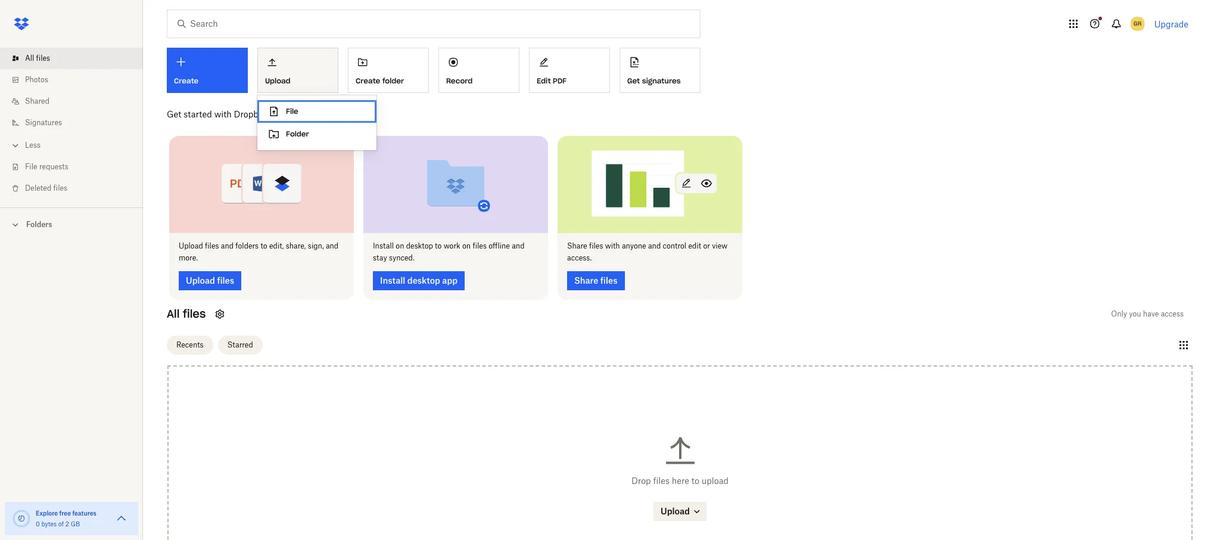 Task type: describe. For each thing, give the bounding box(es) containing it.
here
[[672, 476, 690, 486]]

folder
[[383, 76, 404, 85]]

folders
[[26, 220, 52, 229]]

requests
[[39, 162, 68, 171]]

share,
[[286, 241, 306, 250]]

folders
[[236, 241, 259, 250]]

get for get signatures
[[628, 76, 640, 85]]

only you have access
[[1112, 309, 1184, 318]]

synced.
[[389, 253, 415, 262]]

2 on from the left
[[463, 241, 471, 250]]

files inside install on desktop to work on files offline and stay synced.
[[473, 241, 487, 250]]

signatures link
[[10, 112, 143, 134]]

more.
[[179, 253, 198, 262]]

file requests
[[25, 162, 68, 171]]

1 vertical spatial all
[[167, 307, 180, 320]]

upgrade
[[1155, 19, 1189, 29]]

file for file
[[286, 107, 299, 116]]

to for drop files here to upload
[[692, 476, 700, 486]]

files up the recents
[[183, 307, 206, 320]]

dropbox
[[234, 109, 268, 119]]

signatures
[[25, 118, 62, 127]]

drop files here to upload
[[632, 476, 729, 486]]

free
[[59, 510, 71, 517]]

sign,
[[308, 241, 324, 250]]

upload button
[[258, 48, 339, 93]]

deleted
[[25, 184, 51, 193]]

deleted files
[[25, 184, 67, 193]]

photos
[[25, 75, 48, 84]]

file requests link
[[10, 156, 143, 178]]

1 on from the left
[[396, 241, 404, 250]]

stay
[[373, 253, 387, 262]]

drop
[[632, 476, 651, 486]]

get signatures button
[[620, 48, 701, 93]]

features
[[72, 510, 96, 517]]

2 and from the left
[[326, 241, 339, 250]]

folders button
[[0, 215, 143, 233]]

less
[[25, 141, 41, 150]]

files left here
[[654, 476, 670, 486]]

shared
[[25, 97, 49, 106]]

get signatures
[[628, 76, 681, 85]]

quota usage element
[[12, 509, 31, 528]]

deleted files link
[[10, 178, 143, 199]]

file menu item
[[258, 100, 377, 123]]

1 and from the left
[[221, 241, 234, 250]]

less image
[[10, 139, 21, 151]]

share files with anyone and control edit or view access.
[[568, 241, 728, 262]]

create folder
[[356, 76, 404, 85]]

all files link
[[10, 48, 143, 69]]

edit pdf button
[[529, 48, 610, 93]]

create
[[356, 76, 381, 85]]

offline
[[489, 241, 510, 250]]

upload for upload files and folders to edit, share, sign, and more.
[[179, 241, 203, 250]]

dropbox image
[[10, 12, 33, 36]]

signatures
[[643, 76, 681, 85]]

install on desktop to work on files offline and stay synced.
[[373, 241, 525, 262]]

files right the deleted
[[53, 184, 67, 193]]

to for install on desktop to work on files offline and stay synced.
[[435, 241, 442, 250]]

starred button
[[218, 336, 263, 355]]

view
[[712, 241, 728, 250]]

install
[[373, 241, 394, 250]]

with for started
[[214, 109, 232, 119]]

record button
[[439, 48, 520, 93]]

share
[[568, 241, 588, 250]]

edit
[[537, 76, 551, 85]]

get started with dropbox
[[167, 109, 268, 119]]

upload files and folders to edit, share, sign, and more.
[[179, 241, 339, 262]]



Task type: locate. For each thing, give the bounding box(es) containing it.
record
[[446, 76, 473, 85]]

1 horizontal spatial upload
[[265, 76, 291, 85]]

2 horizontal spatial to
[[692, 476, 700, 486]]

get for get started with dropbox
[[167, 109, 181, 119]]

0 horizontal spatial get
[[167, 109, 181, 119]]

to left edit,
[[261, 241, 267, 250]]

gb
[[71, 520, 80, 528]]

0 vertical spatial with
[[214, 109, 232, 119]]

with
[[214, 109, 232, 119], [605, 241, 620, 250]]

get
[[628, 76, 640, 85], [167, 109, 181, 119]]

0 vertical spatial file
[[286, 107, 299, 116]]

0 horizontal spatial all files
[[25, 54, 50, 63]]

get left signatures
[[628, 76, 640, 85]]

access.
[[568, 253, 592, 262]]

1 horizontal spatial on
[[463, 241, 471, 250]]

1 vertical spatial upload
[[179, 241, 203, 250]]

0
[[36, 520, 40, 528]]

and inside the share files with anyone and control edit or view access.
[[649, 241, 661, 250]]

with right started
[[214, 109, 232, 119]]

folder
[[286, 129, 309, 138]]

1 vertical spatial file
[[25, 162, 37, 171]]

bytes
[[41, 520, 57, 528]]

file
[[286, 107, 299, 116], [25, 162, 37, 171]]

all files
[[25, 54, 50, 63], [167, 307, 206, 320]]

0 horizontal spatial all
[[25, 54, 34, 63]]

file for file requests
[[25, 162, 37, 171]]

1 horizontal spatial with
[[605, 241, 620, 250]]

with left anyone
[[605, 241, 620, 250]]

upload
[[265, 76, 291, 85], [179, 241, 203, 250]]

started
[[184, 109, 212, 119]]

all up the recents
[[167, 307, 180, 320]]

photos link
[[10, 69, 143, 91]]

files inside "upload files and folders to edit, share, sign, and more."
[[205, 241, 219, 250]]

files inside list item
[[36, 54, 50, 63]]

0 horizontal spatial upload
[[179, 241, 203, 250]]

files left offline
[[473, 241, 487, 250]]

0 vertical spatial get
[[628, 76, 640, 85]]

0 horizontal spatial on
[[396, 241, 404, 250]]

to left work
[[435, 241, 442, 250]]

to
[[261, 241, 267, 250], [435, 241, 442, 250], [692, 476, 700, 486]]

to right here
[[692, 476, 700, 486]]

or
[[704, 241, 711, 250]]

file inside menu item
[[286, 107, 299, 116]]

all files up photos
[[25, 54, 50, 63]]

1 vertical spatial with
[[605, 241, 620, 250]]

files left folders at top
[[205, 241, 219, 250]]

all
[[25, 54, 34, 63], [167, 307, 180, 320]]

create folder button
[[348, 48, 429, 93]]

1 horizontal spatial all files
[[167, 307, 206, 320]]

on right work
[[463, 241, 471, 250]]

0 vertical spatial upload
[[265, 76, 291, 85]]

upload inside "upload files and folders to edit, share, sign, and more."
[[179, 241, 203, 250]]

1 horizontal spatial to
[[435, 241, 442, 250]]

1 horizontal spatial file
[[286, 107, 299, 116]]

file up folder
[[286, 107, 299, 116]]

all files list item
[[0, 48, 143, 69]]

access
[[1162, 309, 1184, 318]]

on up synced.
[[396, 241, 404, 250]]

anyone
[[622, 241, 647, 250]]

4 and from the left
[[649, 241, 661, 250]]

files up photos
[[36, 54, 50, 63]]

edit,
[[269, 241, 284, 250]]

file down less
[[25, 162, 37, 171]]

edit
[[689, 241, 702, 250]]

upload
[[702, 476, 729, 486]]

and inside install on desktop to work on files offline and stay synced.
[[512, 241, 525, 250]]

all files inside list item
[[25, 54, 50, 63]]

1 horizontal spatial all
[[167, 307, 180, 320]]

only
[[1112, 309, 1128, 318]]

control
[[663, 241, 687, 250]]

pdf
[[553, 76, 567, 85]]

of
[[58, 520, 64, 528]]

1 vertical spatial get
[[167, 109, 181, 119]]

with inside the share files with anyone and control edit or view access.
[[605, 241, 620, 250]]

2
[[65, 520, 69, 528]]

0 horizontal spatial file
[[25, 162, 37, 171]]

3 and from the left
[[512, 241, 525, 250]]

and right sign,
[[326, 241, 339, 250]]

get inside button
[[628, 76, 640, 85]]

0 vertical spatial all files
[[25, 54, 50, 63]]

upgrade link
[[1155, 19, 1189, 29]]

upload inside popup button
[[265, 76, 291, 85]]

all files up the recents
[[167, 307, 206, 320]]

and
[[221, 241, 234, 250], [326, 241, 339, 250], [512, 241, 525, 250], [649, 241, 661, 250]]

files inside the share files with anyone and control edit or view access.
[[589, 241, 604, 250]]

explore
[[36, 510, 58, 517]]

list
[[0, 41, 143, 207]]

starred
[[227, 340, 253, 349]]

1 horizontal spatial get
[[628, 76, 640, 85]]

to inside install on desktop to work on files offline and stay synced.
[[435, 241, 442, 250]]

folder menu item
[[258, 123, 377, 145]]

0 horizontal spatial with
[[214, 109, 232, 119]]

upload for upload
[[265, 76, 291, 85]]

and left control
[[649, 241, 661, 250]]

get left started
[[167, 109, 181, 119]]

desktop
[[406, 241, 433, 250]]

and left folders at top
[[221, 241, 234, 250]]

edit pdf
[[537, 76, 567, 85]]

shared link
[[10, 91, 143, 112]]

explore free features 0 bytes of 2 gb
[[36, 510, 96, 528]]

0 vertical spatial all
[[25, 54, 34, 63]]

0 horizontal spatial to
[[261, 241, 267, 250]]

on
[[396, 241, 404, 250], [463, 241, 471, 250]]

upload up dropbox
[[265, 76, 291, 85]]

all up photos
[[25, 54, 34, 63]]

you
[[1130, 309, 1142, 318]]

files right share
[[589, 241, 604, 250]]

files
[[36, 54, 50, 63], [53, 184, 67, 193], [205, 241, 219, 250], [473, 241, 487, 250], [589, 241, 604, 250], [183, 307, 206, 320], [654, 476, 670, 486]]

upload up more. at the left
[[179, 241, 203, 250]]

recents button
[[167, 336, 213, 355]]

1 vertical spatial all files
[[167, 307, 206, 320]]

with for files
[[605, 241, 620, 250]]

list containing all files
[[0, 41, 143, 207]]

and right offline
[[512, 241, 525, 250]]

have
[[1144, 309, 1160, 318]]

all inside list item
[[25, 54, 34, 63]]

work
[[444, 241, 461, 250]]

to inside "upload files and folders to edit, share, sign, and more."
[[261, 241, 267, 250]]

recents
[[176, 340, 204, 349]]



Task type: vqa. For each thing, say whether or not it's contained in the screenshot.
Folders 'button'
yes



